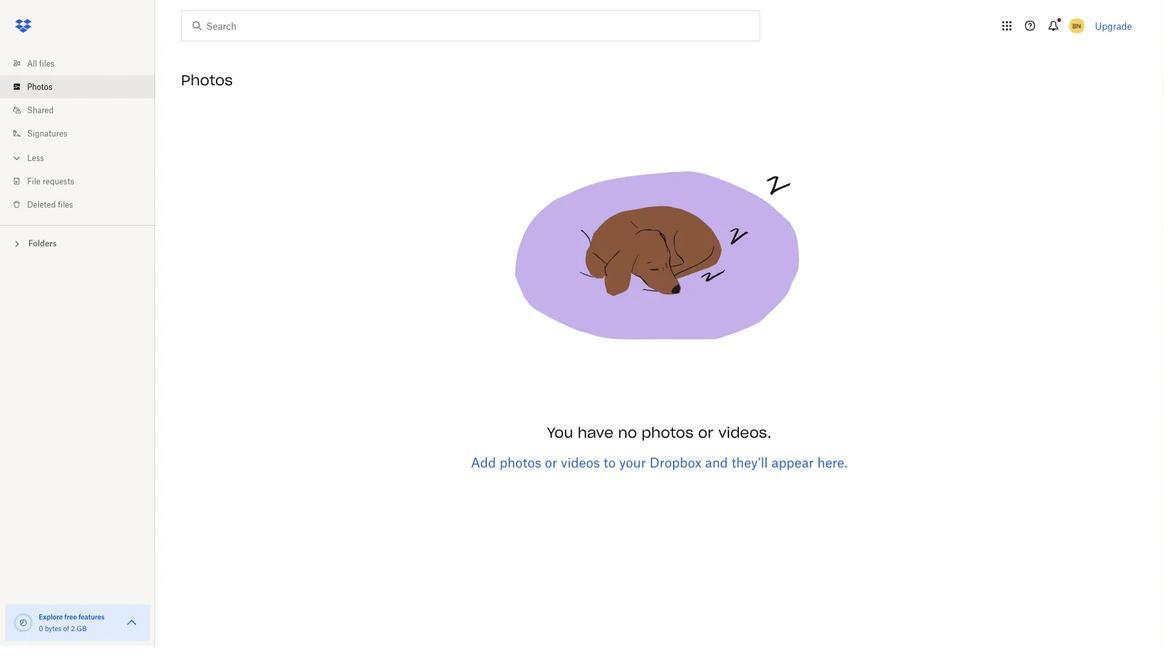 Task type: locate. For each thing, give the bounding box(es) containing it.
1 horizontal spatial photos
[[642, 424, 694, 442]]

of
[[63, 625, 69, 633]]

files right all
[[39, 59, 54, 68]]

upgrade link
[[1096, 20, 1133, 31]]

they'll
[[732, 455, 768, 471]]

0 vertical spatial files
[[39, 59, 54, 68]]

list
[[0, 44, 155, 225]]

all files
[[27, 59, 54, 68]]

photos right add
[[500, 455, 542, 471]]

1 vertical spatial photos
[[500, 455, 542, 471]]

videos
[[561, 455, 600, 471]]

0 horizontal spatial files
[[39, 59, 54, 68]]

1 horizontal spatial or
[[699, 424, 714, 442]]

and
[[706, 455, 728, 471]]

0 horizontal spatial photos
[[500, 455, 542, 471]]

no
[[618, 424, 637, 442]]

photos
[[181, 71, 233, 89], [27, 82, 52, 92]]

or left videos
[[545, 455, 558, 471]]

photos inside 'photos' link
[[27, 82, 52, 92]]

folders button
[[0, 234, 155, 253]]

photos up dropbox
[[642, 424, 694, 442]]

or up and
[[699, 424, 714, 442]]

have
[[578, 424, 614, 442]]

you have no photos or videos.
[[547, 424, 772, 442]]

photos list item
[[0, 75, 155, 98]]

0 horizontal spatial photos
[[27, 82, 52, 92]]

files for all files
[[39, 59, 54, 68]]

bn button
[[1067, 16, 1088, 36]]

gb
[[77, 625, 87, 633]]

file requests
[[27, 176, 74, 186]]

0
[[39, 625, 43, 633]]

you
[[547, 424, 573, 442]]

files for deleted files
[[58, 200, 73, 209]]

or
[[699, 424, 714, 442], [545, 455, 558, 471]]

list containing all files
[[0, 44, 155, 225]]

Search in folder "Dropbox" text field
[[206, 19, 734, 33]]

1 horizontal spatial files
[[58, 200, 73, 209]]

files
[[39, 59, 54, 68], [58, 200, 73, 209]]

deleted files link
[[10, 193, 155, 216]]

1 vertical spatial or
[[545, 455, 558, 471]]

here.
[[818, 455, 848, 471]]

file requests link
[[10, 169, 155, 193]]

bn
[[1073, 22, 1082, 30]]

requests
[[43, 176, 74, 186]]

features
[[79, 613, 105, 621]]

photos
[[642, 424, 694, 442], [500, 455, 542, 471]]

1 vertical spatial files
[[58, 200, 73, 209]]

free
[[64, 613, 77, 621]]

dropbox image
[[10, 13, 36, 39]]

0 horizontal spatial or
[[545, 455, 558, 471]]

files right deleted
[[58, 200, 73, 209]]



Task type: vqa. For each thing, say whether or not it's contained in the screenshot.
or
yes



Task type: describe. For each thing, give the bounding box(es) containing it.
quota usage element
[[13, 613, 34, 633]]

bytes
[[45, 625, 62, 633]]

2
[[71, 625, 75, 633]]

your
[[620, 455, 646, 471]]

folders
[[28, 239, 57, 248]]

signatures link
[[10, 122, 155, 145]]

file
[[27, 176, 41, 186]]

less image
[[10, 152, 23, 165]]

add
[[471, 455, 496, 471]]

deleted files
[[27, 200, 73, 209]]

photos link
[[10, 75, 155, 98]]

less
[[27, 153, 44, 163]]

add photos or videos to your dropbox and they'll appear here. link
[[471, 455, 848, 471]]

dropbox
[[650, 455, 702, 471]]

add photos or videos to your dropbox and they'll appear here.
[[471, 455, 848, 471]]

0 vertical spatial photos
[[642, 424, 694, 442]]

shared
[[27, 105, 54, 115]]

appear
[[772, 455, 814, 471]]

1 horizontal spatial photos
[[181, 71, 233, 89]]

all files link
[[10, 52, 155, 75]]

deleted
[[27, 200, 56, 209]]

explore free features 0 bytes of 2 gb
[[39, 613, 105, 633]]

sleeping dog on a purple cushion. image
[[498, 98, 821, 422]]

shared link
[[10, 98, 155, 122]]

signatures
[[27, 128, 67, 138]]

explore
[[39, 613, 63, 621]]

videos.
[[719, 424, 772, 442]]

to
[[604, 455, 616, 471]]

all
[[27, 59, 37, 68]]

upgrade
[[1096, 20, 1133, 31]]

0 vertical spatial or
[[699, 424, 714, 442]]



